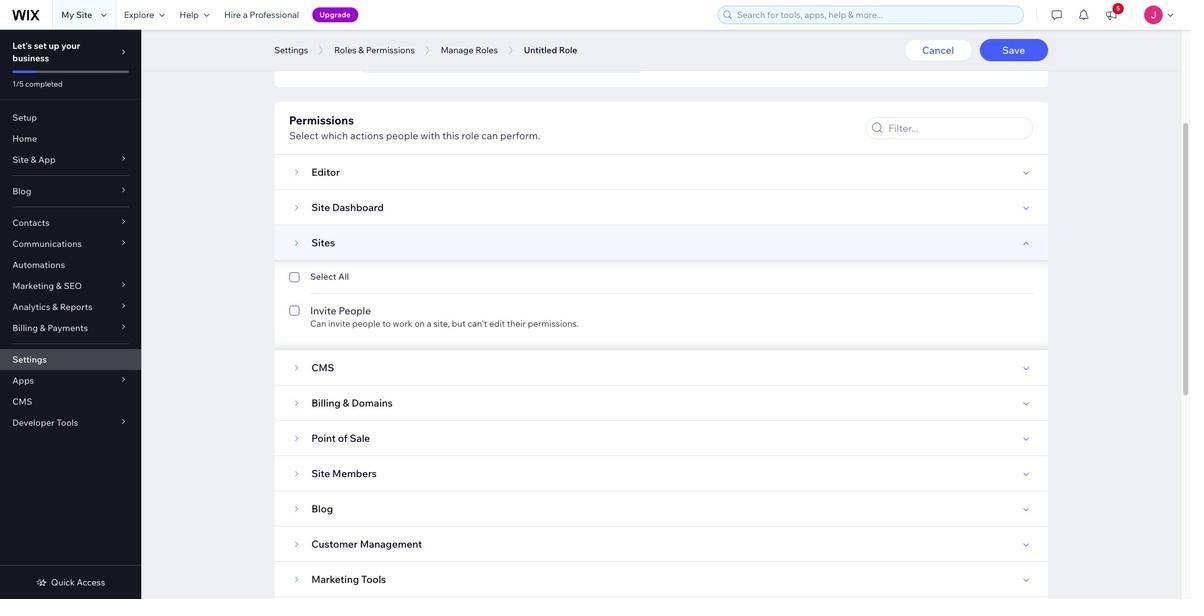 Task type: locate. For each thing, give the bounding box(es) containing it.
app
[[38, 154, 56, 165]]

select left all
[[310, 271, 336, 283]]

people left 'with'
[[386, 130, 418, 142]]

site right my
[[76, 9, 92, 20]]

1 vertical spatial cms
[[12, 397, 32, 408]]

1 horizontal spatial billing
[[311, 397, 341, 410]]

setup link
[[0, 107, 141, 128]]

can
[[481, 130, 498, 142]]

site up sites
[[311, 201, 330, 214]]

1 horizontal spatial cms
[[311, 362, 334, 374]]

roles
[[334, 45, 356, 56], [476, 45, 498, 56]]

home link
[[0, 128, 141, 149]]

people
[[386, 130, 418, 142], [352, 319, 380, 330]]

settings up apps
[[12, 355, 47, 366]]

select
[[289, 130, 319, 142], [310, 271, 336, 283]]

tools for marketing tools
[[361, 574, 386, 586]]

0 horizontal spatial marketing
[[12, 281, 54, 292]]

domains
[[352, 397, 393, 410]]

explore
[[124, 9, 154, 20]]

a right hire
[[243, 9, 248, 20]]

cms down apps
[[12, 397, 32, 408]]

manage roles
[[441, 45, 498, 56]]

communications
[[12, 239, 82, 250]]

& for permissions
[[358, 45, 364, 56]]

settings
[[274, 45, 308, 56], [12, 355, 47, 366]]

sale
[[350, 433, 370, 445]]

tools down 'cms' 'link'
[[56, 418, 78, 429]]

description
[[289, 26, 336, 37]]

roles & permissions button
[[328, 41, 421, 60]]

marketing inside "popup button"
[[12, 281, 54, 292]]

& inside "popup button"
[[56, 281, 62, 292]]

blog
[[12, 186, 31, 197], [311, 503, 333, 516]]

0 horizontal spatial tools
[[56, 418, 78, 429]]

billing
[[12, 323, 38, 334], [311, 397, 341, 410]]

cms
[[311, 362, 334, 374], [12, 397, 32, 408]]

cancel button
[[904, 39, 972, 61]]

& for reports
[[52, 302, 58, 313]]

of
[[338, 433, 347, 445]]

0 vertical spatial tools
[[56, 418, 78, 429]]

0 vertical spatial blog
[[12, 186, 31, 197]]

permissions
[[366, 45, 415, 56], [289, 113, 354, 128]]

1 vertical spatial billing
[[311, 397, 341, 410]]

None checkbox
[[289, 304, 299, 330]]

point of sale
[[311, 433, 370, 445]]

manage roles button
[[435, 41, 504, 60]]

1 horizontal spatial people
[[386, 130, 418, 142]]

developer tools
[[12, 418, 78, 429]]

customer management
[[311, 539, 422, 551]]

manage
[[441, 45, 474, 56]]

0 vertical spatial settings
[[274, 45, 308, 56]]

1 vertical spatial permissions
[[289, 113, 354, 128]]

editor
[[311, 166, 340, 179]]

Search for tools, apps, help & more... field
[[733, 6, 1020, 24]]

blog up contacts
[[12, 186, 31, 197]]

apps button
[[0, 371, 141, 392]]

1 horizontal spatial tools
[[361, 574, 386, 586]]

0 horizontal spatial settings
[[12, 355, 47, 366]]

0 vertical spatial marketing
[[12, 281, 54, 292]]

0 vertical spatial select
[[289, 130, 319, 142]]

marketing for marketing & seo
[[12, 281, 54, 292]]

marketing
[[12, 281, 54, 292], [311, 574, 359, 586]]

business
[[12, 53, 49, 64]]

1 vertical spatial marketing
[[311, 574, 359, 586]]

a right on
[[427, 319, 431, 330]]

site & app
[[12, 154, 56, 165]]

people for invite people
[[352, 319, 380, 330]]

on
[[414, 319, 425, 330]]

& inside button
[[358, 45, 364, 56]]

seo
[[64, 281, 82, 292]]

select inside permissions select which actions people with this role can perform.
[[289, 130, 319, 142]]

1 horizontal spatial marketing
[[311, 574, 359, 586]]

0 horizontal spatial roles
[[334, 45, 356, 56]]

0 horizontal spatial cms
[[12, 397, 32, 408]]

members
[[332, 468, 377, 480]]

0 horizontal spatial billing
[[12, 323, 38, 334]]

apps
[[12, 376, 34, 387]]

1 horizontal spatial settings
[[274, 45, 308, 56]]

1 vertical spatial people
[[352, 319, 380, 330]]

role
[[559, 45, 577, 56]]

roles down upgrade "button"
[[334, 45, 356, 56]]

billing & payments
[[12, 323, 88, 334]]

site,
[[433, 319, 450, 330]]

site inside popup button
[[12, 154, 29, 165]]

their
[[507, 319, 526, 330]]

0 horizontal spatial permissions
[[289, 113, 354, 128]]

billing down analytics
[[12, 323, 38, 334]]

people inside permissions select which actions people with this role can perform.
[[386, 130, 418, 142]]

What is this role used for? text field
[[362, 20, 641, 72]]

1 vertical spatial blog
[[311, 503, 333, 516]]

role
[[462, 130, 479, 142]]

site members
[[311, 468, 377, 480]]

cms down can
[[311, 362, 334, 374]]

invite people can invite people to work on a site, but can't edit their permissions.
[[310, 305, 579, 330]]

1 horizontal spatial roles
[[476, 45, 498, 56]]

communications button
[[0, 234, 141, 255]]

your
[[61, 40, 80, 51]]

settings inside the settings link
[[12, 355, 47, 366]]

&
[[358, 45, 364, 56], [31, 154, 36, 165], [56, 281, 62, 292], [52, 302, 58, 313], [40, 323, 46, 334], [343, 397, 349, 410]]

0 horizontal spatial people
[[352, 319, 380, 330]]

tools
[[56, 418, 78, 429], [361, 574, 386, 586]]

a inside 'invite people can invite people to work on a site, but can't edit their permissions.'
[[427, 319, 431, 330]]

can
[[310, 319, 326, 330]]

a
[[243, 9, 248, 20], [427, 319, 431, 330]]

0 vertical spatial people
[[386, 130, 418, 142]]

but
[[452, 319, 466, 330]]

0 vertical spatial billing
[[12, 323, 38, 334]]

completed
[[25, 79, 63, 89]]

blog up customer
[[311, 503, 333, 516]]

roles & permissions
[[334, 45, 415, 56]]

None checkbox
[[289, 271, 299, 286]]

settings inside settings button
[[274, 45, 308, 56]]

0 horizontal spatial a
[[243, 9, 248, 20]]

people down people
[[352, 319, 380, 330]]

1 horizontal spatial a
[[427, 319, 431, 330]]

untitled role
[[524, 45, 577, 56]]

payments
[[48, 323, 88, 334]]

site for site & app
[[12, 154, 29, 165]]

tools inside popup button
[[56, 418, 78, 429]]

marketing up analytics
[[12, 281, 54, 292]]

1 horizontal spatial permissions
[[366, 45, 415, 56]]

site for site members
[[311, 468, 330, 480]]

site & app button
[[0, 149, 141, 170]]

work
[[393, 319, 412, 330]]

roles right manage
[[476, 45, 498, 56]]

1 vertical spatial a
[[427, 319, 431, 330]]

marketing down customer
[[311, 574, 359, 586]]

& inside popup button
[[40, 323, 46, 334]]

with
[[420, 130, 440, 142]]

tools down customer management
[[361, 574, 386, 586]]

actions
[[350, 130, 384, 142]]

0 vertical spatial permissions
[[366, 45, 415, 56]]

people inside 'invite people can invite people to work on a site, but can't edit their permissions.'
[[352, 319, 380, 330]]

quick access
[[51, 578, 105, 589]]

cms link
[[0, 392, 141, 413]]

automations
[[12, 260, 65, 271]]

settings down "description"
[[274, 45, 308, 56]]

0 horizontal spatial blog
[[12, 186, 31, 197]]

1 vertical spatial select
[[310, 271, 336, 283]]

select left which
[[289, 130, 319, 142]]

& inside popup button
[[31, 154, 36, 165]]

marketing & seo
[[12, 281, 82, 292]]

site down home
[[12, 154, 29, 165]]

marketing & seo button
[[0, 276, 141, 297]]

1 vertical spatial settings
[[12, 355, 47, 366]]

blog button
[[0, 181, 141, 202]]

billing & domains
[[311, 397, 393, 410]]

management
[[360, 539, 422, 551]]

& for app
[[31, 154, 36, 165]]

billing up the point at the bottom left
[[311, 397, 341, 410]]

site left the members
[[311, 468, 330, 480]]

permissions select which actions people with this role can perform.
[[289, 113, 540, 142]]

1 vertical spatial tools
[[361, 574, 386, 586]]

1 horizontal spatial blog
[[311, 503, 333, 516]]

& for seo
[[56, 281, 62, 292]]

& inside dropdown button
[[52, 302, 58, 313]]

billing inside billing & payments popup button
[[12, 323, 38, 334]]



Task type: describe. For each thing, give the bounding box(es) containing it.
0 vertical spatial cms
[[311, 362, 334, 374]]

hire a professional
[[224, 9, 299, 20]]

site for site dashboard
[[311, 201, 330, 214]]

permissions inside button
[[366, 45, 415, 56]]

sites
[[311, 237, 335, 249]]

my site
[[61, 9, 92, 20]]

settings link
[[0, 350, 141, 371]]

blog inside popup button
[[12, 186, 31, 197]]

developer tools button
[[0, 413, 141, 434]]

can't
[[468, 319, 487, 330]]

tools for developer tools
[[56, 418, 78, 429]]

cms inside 'link'
[[12, 397, 32, 408]]

hire a professional link
[[217, 0, 307, 30]]

developer
[[12, 418, 55, 429]]

5
[[1116, 4, 1120, 12]]

to
[[382, 319, 391, 330]]

1/5
[[12, 79, 24, 89]]

settings button
[[268, 41, 314, 60]]

reports
[[60, 302, 92, 313]]

all
[[338, 271, 349, 283]]

home
[[12, 133, 37, 144]]

let's set up your business
[[12, 40, 80, 64]]

untitled
[[524, 45, 557, 56]]

which
[[321, 130, 348, 142]]

quick access button
[[36, 578, 105, 589]]

select all
[[310, 271, 349, 283]]

access
[[77, 578, 105, 589]]

analytics & reports button
[[0, 297, 141, 318]]

5 button
[[1098, 0, 1125, 30]]

my
[[61, 9, 74, 20]]

edit
[[489, 319, 505, 330]]

upgrade button
[[312, 7, 358, 22]]

upgrade
[[320, 10, 351, 19]]

marketing for marketing tools
[[311, 574, 359, 586]]

people
[[339, 305, 371, 317]]

help button
[[172, 0, 217, 30]]

setup
[[12, 112, 37, 123]]

cancel
[[922, 44, 954, 56]]

set
[[34, 40, 47, 51]]

1 roles from the left
[[334, 45, 356, 56]]

perform.
[[500, 130, 540, 142]]

0 vertical spatial a
[[243, 9, 248, 20]]

professional
[[250, 9, 299, 20]]

1/5 completed
[[12, 79, 63, 89]]

invite
[[310, 305, 336, 317]]

this
[[442, 130, 459, 142]]

& for payments
[[40, 323, 46, 334]]

point
[[311, 433, 336, 445]]

let's
[[12, 40, 32, 51]]

Filter... field
[[885, 118, 1029, 139]]

up
[[49, 40, 59, 51]]

contacts button
[[0, 213, 141, 234]]

hire
[[224, 9, 241, 20]]

analytics & reports
[[12, 302, 92, 313]]

save
[[1002, 44, 1025, 56]]

billing & payments button
[[0, 318, 141, 339]]

untitled role button
[[518, 41, 583, 60]]

automations link
[[0, 255, 141, 276]]

billing for billing & payments
[[12, 323, 38, 334]]

customer
[[311, 539, 358, 551]]

sidebar element
[[0, 30, 141, 600]]

help
[[180, 9, 199, 20]]

2 roles from the left
[[476, 45, 498, 56]]

settings for settings button
[[274, 45, 308, 56]]

settings for the settings link
[[12, 355, 47, 366]]

contacts
[[12, 218, 50, 229]]

billing for billing & domains
[[311, 397, 341, 410]]

permissions inside permissions select which actions people with this role can perform.
[[289, 113, 354, 128]]

site dashboard
[[311, 201, 384, 214]]

people for permissions
[[386, 130, 418, 142]]

marketing tools
[[311, 574, 386, 586]]

permissions.
[[528, 319, 579, 330]]

invite
[[328, 319, 350, 330]]

dashboard
[[332, 201, 384, 214]]

save button
[[980, 39, 1048, 61]]

& for domains
[[343, 397, 349, 410]]

quick
[[51, 578, 75, 589]]



Task type: vqa. For each thing, say whether or not it's contained in the screenshot.
Where
no



